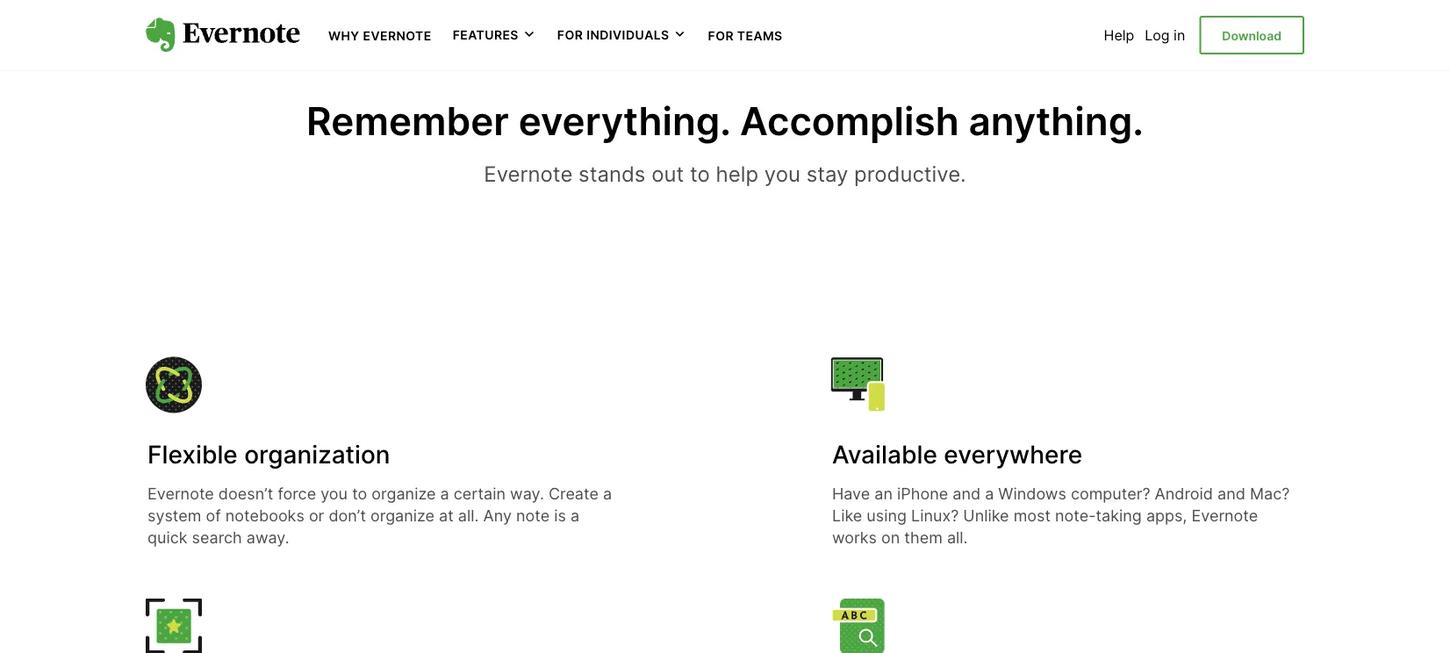 Task type: vqa. For each thing, say whether or not it's contained in the screenshot.
the note
yes



Task type: locate. For each thing, give the bounding box(es) containing it.
for left individuals on the top left
[[557, 27, 583, 42]]

for individuals
[[557, 27, 670, 42]]

1 horizontal spatial to
[[690, 161, 710, 187]]

them
[[905, 528, 943, 548]]

download
[[1222, 28, 1282, 43]]

for for for teams
[[708, 28, 734, 43]]

0 horizontal spatial for
[[557, 27, 583, 42]]

apps,
[[1147, 506, 1187, 525]]

evernote right why
[[363, 28, 432, 43]]

1 horizontal spatial all.
[[947, 528, 968, 548]]

for teams
[[708, 28, 783, 43]]

you up don't
[[321, 484, 348, 503]]

to inside evernote doesn't force you to organize a certain way. create a system of notebooks or don't organize at all. any note is a quick search away.
[[352, 484, 367, 503]]

a up the at
[[440, 484, 449, 503]]

download link
[[1200, 16, 1305, 54]]

or
[[309, 506, 324, 525]]

a up unlike
[[985, 484, 994, 503]]

a
[[440, 484, 449, 503], [603, 484, 612, 503], [985, 484, 994, 503], [571, 506, 580, 525]]

why evernote
[[328, 28, 432, 43]]

organize left the at
[[371, 506, 435, 525]]

flexible organization
[[148, 440, 390, 470]]

web clipper image
[[146, 598, 202, 653]]

evernote up system
[[148, 484, 214, 503]]

to right out
[[690, 161, 710, 187]]

certain
[[454, 484, 506, 503]]

a inside have an iphone and a windows computer? android and mac? like using linux? unlike most note-taking apps, evernote works on them all.
[[985, 484, 994, 503]]

system
[[148, 506, 201, 525]]

0 horizontal spatial all.
[[458, 506, 479, 525]]

organization
[[244, 440, 390, 470]]

you left stay on the right top
[[765, 161, 801, 187]]

all. down linux?
[[947, 528, 968, 548]]

of
[[206, 506, 221, 525]]

1 horizontal spatial and
[[1218, 484, 1246, 503]]

for left teams
[[708, 28, 734, 43]]

taking
[[1096, 506, 1142, 525]]

evernote doesn't force you to organize a certain way. create a system of notebooks or don't organize at all. any note is a quick search away.
[[148, 484, 612, 548]]

0 horizontal spatial and
[[953, 484, 981, 503]]

0 vertical spatial to
[[690, 161, 710, 187]]

any
[[483, 506, 512, 525]]

to up don't
[[352, 484, 367, 503]]

for inside button
[[557, 27, 583, 42]]

for
[[557, 27, 583, 42], [708, 28, 734, 43]]

using
[[867, 506, 907, 525]]

evernote inside evernote doesn't force you to organize a certain way. create a system of notebooks or don't organize at all. any note is a quick search away.
[[148, 484, 214, 503]]

for individuals button
[[557, 26, 687, 44]]

you inside evernote doesn't force you to organize a certain way. create a system of notebooks or don't organize at all. any note is a quick search away.
[[321, 484, 348, 503]]

0 vertical spatial you
[[765, 161, 801, 187]]

and left 'mac?'
[[1218, 484, 1246, 503]]

available everywhere
[[832, 440, 1083, 470]]

like
[[832, 506, 862, 525]]

search
[[192, 528, 242, 548]]

organize left certain
[[372, 484, 436, 503]]

windows
[[999, 484, 1067, 503]]

android
[[1155, 484, 1213, 503]]

flexible icon image
[[146, 357, 202, 413]]

0 vertical spatial all.
[[458, 506, 479, 525]]

all.
[[458, 506, 479, 525], [947, 528, 968, 548]]

and
[[953, 484, 981, 503], [1218, 484, 1246, 503]]

to
[[690, 161, 710, 187], [352, 484, 367, 503]]

1 horizontal spatial for
[[708, 28, 734, 43]]

anything.
[[969, 98, 1144, 145]]

everywhere
[[944, 440, 1083, 470]]

stands
[[579, 161, 646, 187]]

1 vertical spatial all.
[[947, 528, 968, 548]]

linux?
[[911, 506, 959, 525]]

doesn't
[[219, 484, 273, 503]]

organize
[[372, 484, 436, 503], [371, 506, 435, 525]]

you
[[765, 161, 801, 187], [321, 484, 348, 503]]

1 vertical spatial you
[[321, 484, 348, 503]]

evernote logo image
[[146, 18, 300, 53]]

0 horizontal spatial to
[[352, 484, 367, 503]]

all. inside have an iphone and a windows computer? android and mac? like using linux? unlike most note-taking apps, evernote works on them all.
[[947, 528, 968, 548]]

1 horizontal spatial you
[[765, 161, 801, 187]]

for for for individuals
[[557, 27, 583, 42]]

all. right the at
[[458, 506, 479, 525]]

help link
[[1104, 26, 1135, 43]]

evernote
[[363, 28, 432, 43], [484, 161, 573, 187], [148, 484, 214, 503], [1192, 506, 1258, 525]]

search icon image
[[831, 598, 887, 653]]

create
[[549, 484, 599, 503]]

0 horizontal spatial you
[[321, 484, 348, 503]]

evernote down android
[[1192, 506, 1258, 525]]

and up unlike
[[953, 484, 981, 503]]

quick
[[148, 528, 187, 548]]

mac?
[[1250, 484, 1290, 503]]

1 vertical spatial to
[[352, 484, 367, 503]]

features
[[453, 27, 519, 42]]



Task type: describe. For each thing, give the bounding box(es) containing it.
help
[[716, 161, 759, 187]]

why evernote link
[[328, 26, 432, 43]]

productive.
[[854, 161, 966, 187]]

evernote left stands
[[484, 161, 573, 187]]

flexible
[[148, 440, 238, 470]]

remember everything. accomplish anything.
[[307, 98, 1144, 145]]

notebooks
[[225, 506, 305, 525]]

help
[[1104, 26, 1135, 43]]

note
[[516, 506, 550, 525]]

evernote stands out to help you stay productive.
[[484, 161, 966, 187]]

individuals
[[587, 27, 670, 42]]

stay
[[807, 161, 849, 187]]

unlike
[[963, 506, 1009, 525]]

a right create
[[603, 484, 612, 503]]

a right is
[[571, 506, 580, 525]]

2 and from the left
[[1218, 484, 1246, 503]]

in
[[1174, 26, 1186, 43]]

why
[[328, 28, 360, 43]]

available
[[832, 440, 938, 470]]

evernote inside have an iphone and a windows computer? android and mac? like using linux? unlike most note-taking apps, evernote works on them all.
[[1192, 506, 1258, 525]]

for teams link
[[708, 26, 783, 43]]

an
[[875, 484, 893, 503]]

out
[[652, 161, 684, 187]]

mobile and desktop icon image
[[831, 357, 887, 413]]

features button
[[453, 26, 536, 44]]

log in link
[[1145, 26, 1186, 43]]

1 vertical spatial organize
[[371, 506, 435, 525]]

at
[[439, 506, 454, 525]]

remember
[[307, 98, 509, 145]]

works
[[832, 528, 877, 548]]

everything.
[[519, 98, 731, 145]]

have an iphone and a windows computer? android and mac? like using linux? unlike most note-taking apps, evernote works on them all.
[[832, 484, 1290, 548]]

way.
[[510, 484, 544, 503]]

most
[[1014, 506, 1051, 525]]

1 and from the left
[[953, 484, 981, 503]]

note-
[[1055, 506, 1096, 525]]

log
[[1145, 26, 1170, 43]]

iphone
[[897, 484, 948, 503]]

0 vertical spatial organize
[[372, 484, 436, 503]]

on
[[882, 528, 900, 548]]

accomplish
[[740, 98, 959, 145]]

computer?
[[1071, 484, 1151, 503]]

all. inside evernote doesn't force you to organize a certain way. create a system of notebooks or don't organize at all. any note is a quick search away.
[[458, 506, 479, 525]]

don't
[[329, 506, 366, 525]]

teams
[[737, 28, 783, 43]]

is
[[554, 506, 566, 525]]

log in
[[1145, 26, 1186, 43]]

have
[[832, 484, 870, 503]]

force
[[278, 484, 316, 503]]

away.
[[247, 528, 290, 548]]



